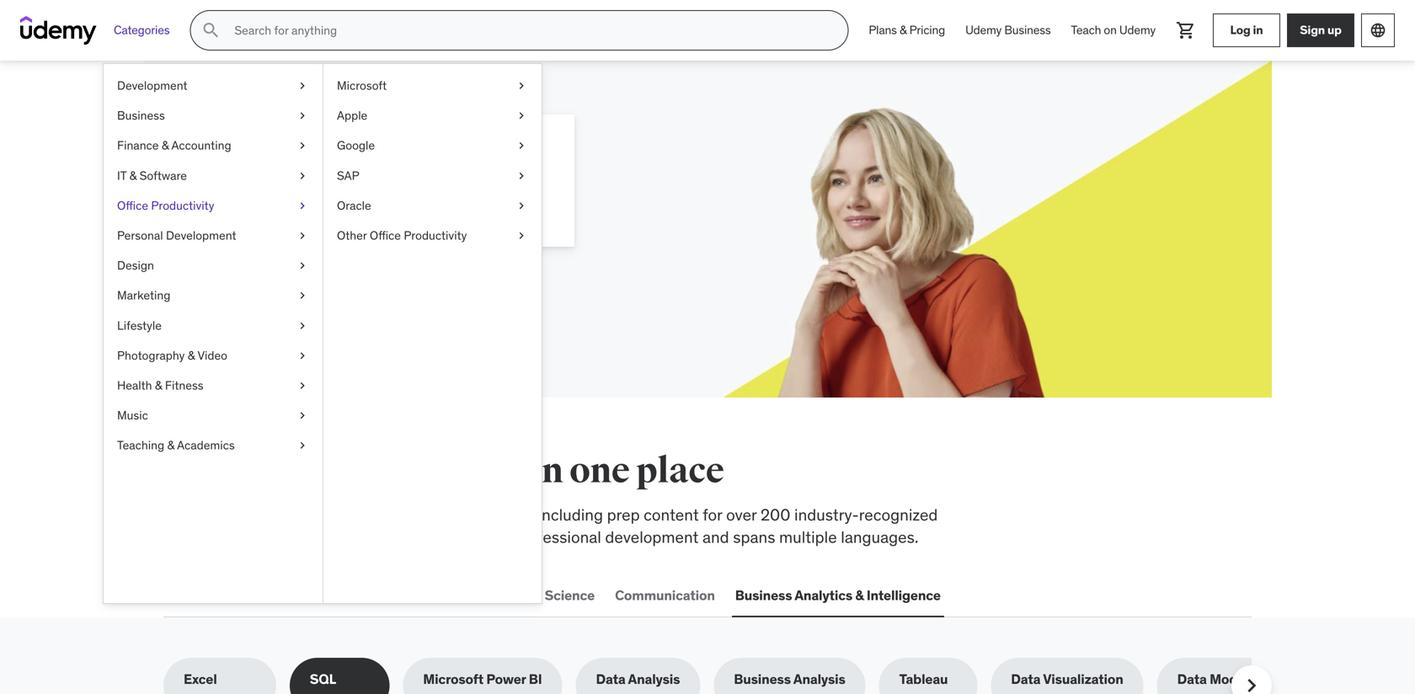 Task type: describe. For each thing, give the bounding box(es) containing it.
data modeling
[[1178, 671, 1269, 688]]

office productivity link
[[104, 191, 323, 221]]

accounting
[[171, 138, 231, 153]]

& for pricing
[[900, 22, 907, 38]]

covering critical workplace skills to technical topics, including prep content for over 200 industry-recognized certifications, our catalog supports well-rounded professional development and spans multiple languages.
[[163, 505, 938, 547]]

business link
[[104, 101, 323, 131]]

data for data modeling
[[1178, 671, 1207, 688]]

xsmall image for personal development
[[296, 227, 309, 244]]

including
[[538, 505, 603, 525]]

log in
[[1230, 22, 1263, 38]]

google link
[[324, 131, 542, 161]]

data for data analysis
[[596, 671, 626, 688]]

well-
[[416, 527, 450, 547]]

0 vertical spatial development
[[117, 78, 188, 93]]

industry-
[[794, 505, 859, 525]]

& for academics
[[167, 438, 174, 453]]

health & fitness link
[[104, 371, 323, 401]]

web
[[167, 587, 195, 604]]

xsmall image for it & software
[[296, 167, 309, 184]]

it for it certifications
[[303, 587, 314, 604]]

choose a language image
[[1370, 22, 1387, 39]]

for inside the covering critical workplace skills to technical topics, including prep content for over 200 industry-recognized certifications, our catalog supports well-rounded professional development and spans multiple languages.
[[703, 505, 722, 525]]

sql
[[310, 671, 336, 688]]

photography & video link
[[104, 341, 323, 371]]

apple
[[337, 108, 368, 123]]

analysis for data analysis
[[628, 671, 680, 688]]

plans & pricing
[[869, 22, 945, 38]]

up
[[1328, 22, 1342, 38]]

music
[[117, 408, 148, 423]]

google
[[337, 138, 375, 153]]

certifications,
[[163, 527, 261, 547]]

productivity inside office productivity "link"
[[151, 198, 214, 213]]

pricing
[[910, 22, 945, 38]]

analysis for business analysis
[[794, 671, 846, 688]]

finance
[[117, 138, 159, 153]]

certifications
[[317, 587, 402, 604]]

supports
[[348, 527, 412, 547]]

business analytics & intelligence button
[[732, 576, 944, 616]]

sap
[[337, 168, 359, 183]]

languages.
[[841, 527, 919, 547]]

data science
[[512, 587, 595, 604]]

need
[[443, 449, 524, 493]]

plans
[[869, 22, 897, 38]]

at
[[496, 176, 508, 193]]

xsmall image for teaching & academics
[[296, 437, 309, 454]]

$12.99
[[224, 195, 265, 212]]

all the skills you need in one place
[[163, 449, 724, 493]]

health
[[117, 378, 152, 393]]

0 vertical spatial skills
[[279, 449, 370, 493]]

microsoft power bi
[[423, 671, 542, 688]]

multiple
[[779, 527, 837, 547]]

business analytics & intelligence
[[735, 587, 941, 604]]

in inside log in link
[[1253, 22, 1263, 38]]

xsmall image for business
[[296, 107, 309, 124]]

sap link
[[324, 161, 542, 191]]

data for data visualization
[[1011, 671, 1041, 688]]

skills inside the covering critical workplace skills to technical topics, including prep content for over 200 industry-recognized certifications, our catalog supports well-rounded professional development and spans multiple languages.
[[361, 505, 396, 525]]

sign
[[1300, 22, 1325, 38]]

lifestyle link
[[104, 311, 323, 341]]

over
[[726, 505, 757, 525]]

recognized
[[859, 505, 938, 525]]

on
[[1104, 22, 1117, 38]]

microsoft link
[[324, 71, 542, 101]]

xsmall image for apple
[[515, 107, 528, 124]]

rounded
[[450, 527, 510, 547]]

it certifications
[[303, 587, 402, 604]]

data science button
[[509, 576, 598, 616]]

skills
[[224, 134, 300, 169]]

the
[[219, 449, 273, 493]]

xsmall image for sap
[[515, 167, 528, 184]]

for inside skills for your future expand your potential with a course. starting at just $12.99 through dec 15.
[[305, 134, 344, 169]]

critical
[[231, 505, 279, 525]]

business for business analytics & intelligence
[[735, 587, 792, 604]]

data visualization
[[1011, 671, 1124, 688]]

shopping cart with 0 items image
[[1176, 20, 1196, 40]]

oracle link
[[324, 191, 542, 221]]

& for software
[[129, 168, 137, 183]]

through
[[268, 195, 316, 212]]

15.
[[346, 195, 362, 212]]

plans & pricing link
[[859, 10, 955, 51]]

one
[[569, 449, 630, 493]]

udemy business
[[966, 22, 1051, 38]]

music link
[[104, 401, 323, 431]]

teach
[[1071, 22, 1101, 38]]

sign up
[[1300, 22, 1342, 38]]

xsmall image for music
[[296, 407, 309, 424]]

log
[[1230, 22, 1251, 38]]

xsmall image for google
[[515, 137, 528, 154]]

xsmall image for microsoft
[[515, 78, 528, 94]]

categories button
[[104, 10, 180, 51]]

microsoft for microsoft power bi
[[423, 671, 484, 688]]

other
[[337, 228, 367, 243]]

communication button
[[612, 576, 718, 616]]

technical
[[418, 505, 483, 525]]

video
[[198, 348, 227, 363]]

apple link
[[324, 101, 542, 131]]

photography
[[117, 348, 185, 363]]

xsmall image for development
[[296, 78, 309, 94]]

1 udemy from the left
[[966, 22, 1002, 38]]

udemy image
[[20, 16, 97, 45]]

teaching & academics link
[[104, 431, 323, 461]]

udemy business link
[[955, 10, 1061, 51]]

categories
[[114, 22, 170, 38]]

communication
[[615, 587, 715, 604]]

finance & accounting link
[[104, 131, 323, 161]]

dec
[[319, 195, 343, 212]]



Task type: locate. For each thing, give the bounding box(es) containing it.
design link
[[104, 251, 323, 281]]

xsmall image inside apple link
[[515, 107, 528, 124]]

microsoft left power
[[423, 671, 484, 688]]

analysis
[[628, 671, 680, 688], [794, 671, 846, 688]]

0 vertical spatial office
[[117, 198, 148, 213]]

leadership button
[[419, 576, 496, 616]]

prep
[[607, 505, 640, 525]]

potential
[[302, 176, 355, 193]]

1 horizontal spatial office
[[370, 228, 401, 243]]

business
[[1005, 22, 1051, 38], [117, 108, 165, 123], [735, 587, 792, 604], [734, 671, 791, 688]]

your up "through"
[[273, 176, 299, 193]]

it left the certifications
[[303, 587, 314, 604]]

finance & accounting
[[117, 138, 231, 153]]

0 horizontal spatial your
[[273, 176, 299, 193]]

teaching
[[117, 438, 164, 453]]

productivity
[[151, 198, 214, 213], [404, 228, 467, 243]]

course.
[[397, 176, 441, 193]]

200
[[761, 505, 791, 525]]

0 vertical spatial microsoft
[[337, 78, 387, 93]]

xsmall image inside teaching & academics "link"
[[296, 437, 309, 454]]

& inside "link"
[[167, 438, 174, 453]]

xsmall image inside other office productivity link
[[515, 227, 528, 244]]

0 horizontal spatial office
[[117, 198, 148, 213]]

& right health
[[155, 378, 162, 393]]

xsmall image inside health & fitness link
[[296, 377, 309, 394]]

sign up link
[[1287, 13, 1355, 47]]

place
[[636, 449, 724, 493]]

data left "science"
[[512, 587, 542, 604]]

udemy right pricing at the top of the page
[[966, 22, 1002, 38]]

microsoft inside topic filters element
[[423, 671, 484, 688]]

& for fitness
[[155, 378, 162, 393]]

xsmall image for photography & video
[[296, 347, 309, 364]]

microsoft up apple
[[337, 78, 387, 93]]

1 horizontal spatial it
[[303, 587, 314, 604]]

& right finance on the left
[[162, 138, 169, 153]]

development inside button
[[198, 587, 282, 604]]

productivity inside other office productivity link
[[404, 228, 467, 243]]

xsmall image inside business 'link'
[[296, 107, 309, 124]]

development down categories dropdown button
[[117, 78, 188, 93]]

data analysis
[[596, 671, 680, 688]]

1 horizontal spatial for
[[703, 505, 722, 525]]

business for business
[[117, 108, 165, 123]]

other office productivity link
[[324, 221, 542, 251]]

it down finance on the left
[[117, 168, 127, 183]]

personal development link
[[104, 221, 323, 251]]

web development button
[[163, 576, 286, 616]]

for
[[305, 134, 344, 169], [703, 505, 722, 525]]

xsmall image inside music link
[[296, 407, 309, 424]]

analytics
[[795, 587, 853, 604]]

personal
[[117, 228, 163, 243]]

in up including
[[530, 449, 563, 493]]

skills up supports
[[361, 505, 396, 525]]

xsmall image
[[296, 78, 309, 94], [515, 78, 528, 94], [296, 107, 309, 124], [296, 137, 309, 154], [515, 137, 528, 154], [296, 167, 309, 184], [515, 197, 528, 214], [296, 257, 309, 274], [296, 377, 309, 394], [296, 407, 309, 424]]

science
[[545, 587, 595, 604]]

next image
[[1238, 672, 1265, 694]]

udemy
[[966, 22, 1002, 38], [1120, 22, 1156, 38]]

marketing link
[[104, 281, 323, 311]]

it
[[117, 168, 127, 183], [303, 587, 314, 604]]

health & fitness
[[117, 378, 204, 393]]

modeling
[[1210, 671, 1269, 688]]

development
[[117, 78, 188, 93], [166, 228, 236, 243], [198, 587, 282, 604]]

xsmall image inside it & software link
[[296, 167, 309, 184]]

just
[[512, 176, 534, 193]]

1 vertical spatial it
[[303, 587, 314, 604]]

1 vertical spatial productivity
[[404, 228, 467, 243]]

skills up workplace
[[279, 449, 370, 493]]

development link
[[104, 71, 323, 101]]

udemy right on
[[1120, 22, 1156, 38]]

you
[[376, 449, 437, 493]]

catalog
[[291, 527, 344, 547]]

it certifications button
[[299, 576, 406, 616]]

& left the video
[[188, 348, 195, 363]]

marketing
[[117, 288, 170, 303]]

with
[[358, 176, 384, 193]]

1 vertical spatial skills
[[361, 505, 396, 525]]

& right the analytics
[[855, 587, 864, 604]]

xsmall image inside lifestyle link
[[296, 317, 309, 334]]

for up 'and'
[[703, 505, 722, 525]]

to
[[400, 505, 414, 525]]

2 vertical spatial development
[[198, 587, 282, 604]]

office inside "link"
[[117, 198, 148, 213]]

0 horizontal spatial microsoft
[[337, 78, 387, 93]]

xsmall image for health & fitness
[[296, 377, 309, 394]]

xsmall image inside office productivity "link"
[[296, 197, 309, 214]]

Search for anything text field
[[231, 16, 828, 45]]

2 udemy from the left
[[1120, 22, 1156, 38]]

software
[[140, 168, 187, 183]]

1 vertical spatial office
[[370, 228, 401, 243]]

it for it & software
[[117, 168, 127, 183]]

xsmall image for other office productivity
[[515, 227, 528, 244]]

xsmall image inside finance & accounting link
[[296, 137, 309, 154]]

skills for your future expand your potential with a course. starting at just $12.99 through dec 15.
[[224, 134, 534, 212]]

log in link
[[1213, 13, 1281, 47]]

spans
[[733, 527, 775, 547]]

0 horizontal spatial in
[[530, 449, 563, 493]]

it inside button
[[303, 587, 314, 604]]

submit search image
[[201, 20, 221, 40]]

personal development
[[117, 228, 236, 243]]

office right other
[[370, 228, 401, 243]]

workplace
[[283, 505, 357, 525]]

data inside button
[[512, 587, 542, 604]]

data right bi
[[596, 671, 626, 688]]

0 horizontal spatial it
[[117, 168, 127, 183]]

all
[[163, 449, 213, 493]]

tableau
[[900, 671, 948, 688]]

business inside topic filters element
[[734, 671, 791, 688]]

photography & video
[[117, 348, 227, 363]]

1 horizontal spatial analysis
[[794, 671, 846, 688]]

starting
[[445, 176, 493, 193]]

our
[[264, 527, 288, 547]]

it & software link
[[104, 161, 323, 191]]

productivity down oracle 'link'
[[404, 228, 467, 243]]

0 horizontal spatial analysis
[[628, 671, 680, 688]]

business inside 'link'
[[117, 108, 165, 123]]

business inside button
[[735, 587, 792, 604]]

1 analysis from the left
[[628, 671, 680, 688]]

1 horizontal spatial in
[[1253, 22, 1263, 38]]

xsmall image for finance & accounting
[[296, 137, 309, 154]]

0 vertical spatial it
[[117, 168, 127, 183]]

development right web
[[198, 587, 282, 604]]

1 vertical spatial development
[[166, 228, 236, 243]]

xsmall image inside google link
[[515, 137, 528, 154]]

0 vertical spatial productivity
[[151, 198, 214, 213]]

xsmall image inside marketing link
[[296, 287, 309, 304]]

professional
[[514, 527, 601, 547]]

& right teaching
[[167, 438, 174, 453]]

data left visualization at the right bottom
[[1011, 671, 1041, 688]]

1 vertical spatial microsoft
[[423, 671, 484, 688]]

leadership
[[423, 587, 492, 604]]

microsoft
[[337, 78, 387, 93], [423, 671, 484, 688]]

development
[[605, 527, 699, 547]]

xsmall image inside personal development link
[[296, 227, 309, 244]]

1 vertical spatial your
[[273, 176, 299, 193]]

oracle
[[337, 198, 371, 213]]

office up the 'personal'
[[117, 198, 148, 213]]

xsmall image inside the sap link
[[515, 167, 528, 184]]

excel
[[184, 671, 217, 688]]

topics,
[[487, 505, 534, 525]]

future
[[415, 134, 497, 169]]

0 horizontal spatial productivity
[[151, 198, 214, 213]]

xsmall image for marketing
[[296, 287, 309, 304]]

xsmall image inside the microsoft link
[[515, 78, 528, 94]]

1 horizontal spatial microsoft
[[423, 671, 484, 688]]

in right the log
[[1253, 22, 1263, 38]]

xsmall image inside oracle 'link'
[[515, 197, 528, 214]]

development for web
[[198, 587, 282, 604]]

2 analysis from the left
[[794, 671, 846, 688]]

it & software
[[117, 168, 187, 183]]

0 vertical spatial in
[[1253, 22, 1263, 38]]

academics
[[177, 438, 235, 453]]

a
[[387, 176, 394, 193]]

business for business analysis
[[734, 671, 791, 688]]

0 vertical spatial for
[[305, 134, 344, 169]]

productivity up the personal development
[[151, 198, 214, 213]]

1 horizontal spatial udemy
[[1120, 22, 1156, 38]]

for up potential
[[305, 134, 344, 169]]

& for accounting
[[162, 138, 169, 153]]

data for data science
[[512, 587, 542, 604]]

skills
[[279, 449, 370, 493], [361, 505, 396, 525]]

xsmall image for lifestyle
[[296, 317, 309, 334]]

xsmall image inside 'design' link
[[296, 257, 309, 274]]

power
[[486, 671, 526, 688]]

visualization
[[1043, 671, 1124, 688]]

data left modeling
[[1178, 671, 1207, 688]]

your
[[349, 134, 410, 169], [273, 176, 299, 193]]

xsmall image inside development link
[[296, 78, 309, 94]]

1 vertical spatial for
[[703, 505, 722, 525]]

0 horizontal spatial for
[[305, 134, 344, 169]]

& inside button
[[855, 587, 864, 604]]

expand
[[224, 176, 269, 193]]

topic filters element
[[163, 658, 1289, 694]]

development down office productivity "link"
[[166, 228, 236, 243]]

your up with
[[349, 134, 410, 169]]

development for personal
[[166, 228, 236, 243]]

xsmall image inside photography & video link
[[296, 347, 309, 364]]

1 vertical spatial in
[[530, 449, 563, 493]]

& left software
[[129, 168, 137, 183]]

xsmall image for design
[[296, 257, 309, 274]]

1 horizontal spatial your
[[349, 134, 410, 169]]

xsmall image for office productivity
[[296, 197, 309, 214]]

0 vertical spatial your
[[349, 134, 410, 169]]

& for video
[[188, 348, 195, 363]]

business analysis
[[734, 671, 846, 688]]

microsoft for microsoft
[[337, 78, 387, 93]]

& right "plans"
[[900, 22, 907, 38]]

1 horizontal spatial productivity
[[404, 228, 467, 243]]

xsmall image for oracle
[[515, 197, 528, 214]]

0 horizontal spatial udemy
[[966, 22, 1002, 38]]

xsmall image
[[515, 107, 528, 124], [515, 167, 528, 184], [296, 197, 309, 214], [296, 227, 309, 244], [515, 227, 528, 244], [296, 287, 309, 304], [296, 317, 309, 334], [296, 347, 309, 364], [296, 437, 309, 454]]



Task type: vqa. For each thing, say whether or not it's contained in the screenshot.
the 'Finance & Accounting' link corresponding to Lifestyle
no



